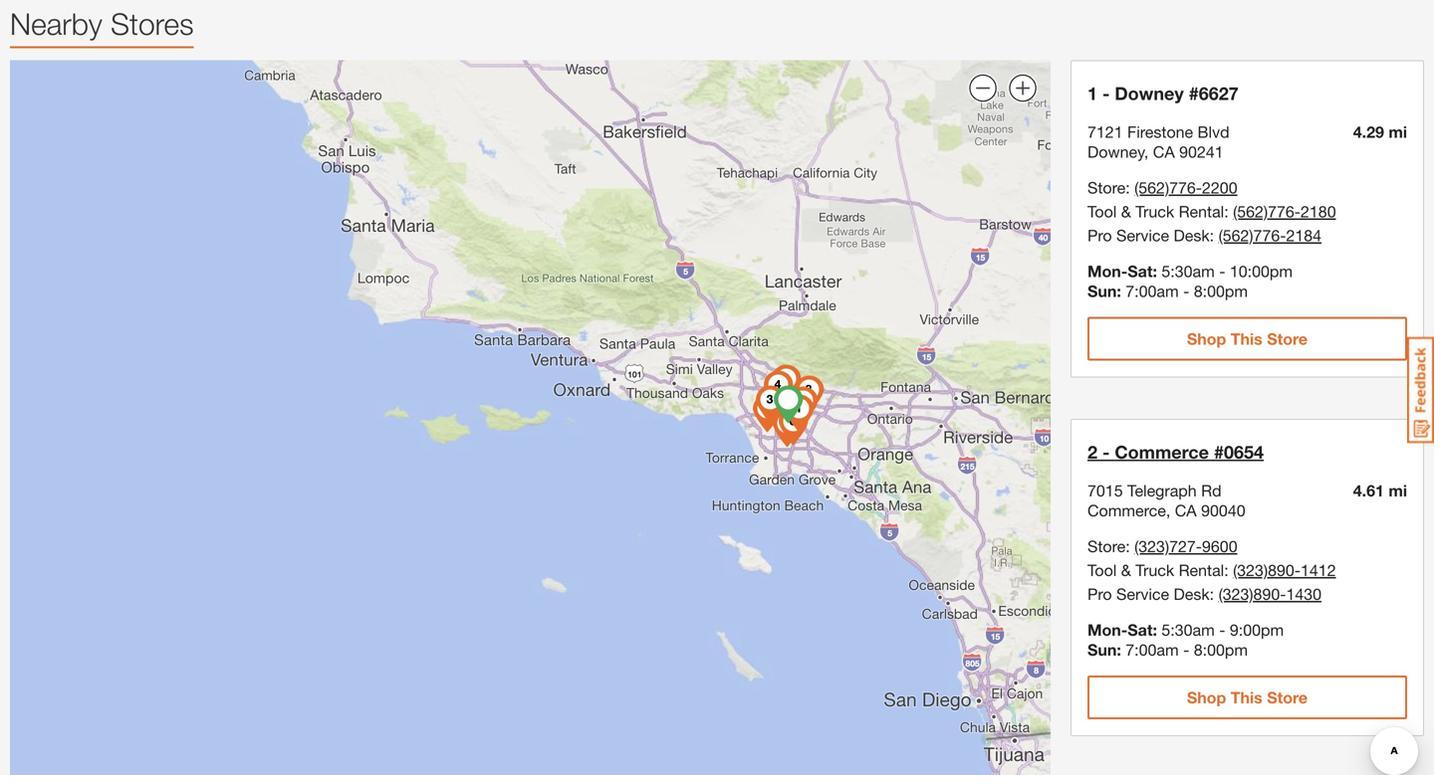 Task type: locate. For each thing, give the bounding box(es) containing it.
2 truck from the top
[[1136, 561, 1174, 580]]

pro inside 'store : (562)776-2200 tool & truck rental : (562)776-2180 pro service desk : (562)776-2184'
[[1088, 226, 1112, 245]]

shop this store button for 2 - commerce # 0654
[[1088, 676, 1407, 720]]

5:30am
[[1162, 262, 1215, 281], [1162, 621, 1215, 640]]

store down 10:00pm
[[1267, 329, 1308, 348]]

1 vertical spatial mi
[[1389, 481, 1407, 500]]

desk for downey
[[1174, 226, 1210, 245]]

mon-
[[1088, 262, 1128, 281], [1088, 621, 1128, 640]]

truck
[[1136, 202, 1174, 221], [1136, 561, 1174, 580]]

1 vertical spatial ,
[[1166, 501, 1171, 520]]

commerce
[[1115, 442, 1209, 463], [1088, 501, 1166, 520]]

1 tool from the top
[[1088, 202, 1117, 221]]

1 vertical spatial 8:00pm
[[1194, 641, 1248, 660]]

0 vertical spatial sat:
[[1128, 262, 1157, 281]]

& inside 'store : (562)776-2200 tool & truck rental : (562)776-2180 pro service desk : (562)776-2184'
[[1121, 202, 1131, 221]]

2 pro from the top
[[1088, 585, 1112, 604]]

mon- for downey
[[1088, 262, 1128, 281]]

shop this store button
[[1088, 317, 1407, 361], [1088, 676, 1407, 720]]

,
[[1144, 142, 1149, 161], [1166, 501, 1171, 520]]

shop this store down 10:00pm
[[1187, 329, 1308, 348]]

this down 10:00pm
[[1231, 329, 1263, 348]]

truck inside store : (323)727-9600 tool & truck rental : (323)890-1412 pro service desk : (323)890-1430
[[1136, 561, 1174, 580]]

sat: for downey
[[1128, 262, 1157, 281]]

0 vertical spatial rental
[[1179, 202, 1224, 221]]

mi for 0654
[[1389, 481, 1407, 500]]

&
[[1121, 202, 1131, 221], [1121, 561, 1131, 580]]

rental for commerce
[[1179, 561, 1224, 580]]

1 & from the top
[[1121, 202, 1131, 221]]

desk up mon-sat: 5:30am - 9:00pm sun: 7:00am - 8:00pm
[[1174, 585, 1210, 604]]

1 vertical spatial mon-
[[1088, 621, 1128, 640]]

1 vertical spatial pro
[[1088, 585, 1112, 604]]

1 vertical spatial commerce
[[1088, 501, 1166, 520]]

0 vertical spatial downey
[[1115, 83, 1184, 104]]

7:00am inside mon-sat: 5:30am - 9:00pm sun: 7:00am - 8:00pm
[[1126, 641, 1179, 660]]

shop this store down 9:00pm
[[1187, 689, 1308, 708]]

(323)890-1430 link
[[1219, 585, 1322, 604]]

shop this store button down 9:00pm
[[1088, 676, 1407, 720]]

1 desk from the top
[[1174, 226, 1210, 245]]

mon-sat: 5:30am - 10:00pm sun: 7:00am - 8:00pm
[[1088, 262, 1293, 301]]

service down the (562)776-2200 "link"
[[1117, 226, 1169, 245]]

7:00am
[[1126, 282, 1179, 301], [1126, 641, 1179, 660]]

0 vertical spatial shop this store button
[[1088, 317, 1407, 361]]

1 vertical spatial desk
[[1174, 585, 1210, 604]]

(562)776- up 10:00pm
[[1219, 226, 1286, 245]]

4.29 mi
[[1353, 122, 1407, 141]]

store down 7121
[[1088, 178, 1126, 197]]

0 vertical spatial ca
[[1153, 142, 1175, 161]]

mon- inside mon-sat: 5:30am - 9:00pm sun: 7:00am - 8:00pm
[[1088, 621, 1128, 640]]

service down (323)727-
[[1117, 585, 1169, 604]]

2 & from the top
[[1121, 561, 1131, 580]]

desk for commerce
[[1174, 585, 1210, 604]]

desk inside 'store : (562)776-2200 tool & truck rental : (562)776-2180 pro service desk : (562)776-2184'
[[1174, 226, 1210, 245]]

, down telegraph
[[1166, 501, 1171, 520]]

downey
[[1115, 83, 1184, 104], [1088, 142, 1144, 161]]

2 sat: from the top
[[1128, 621, 1157, 640]]

1 shop this store from the top
[[1187, 329, 1308, 348]]

1 vertical spatial &
[[1121, 561, 1131, 580]]

#
[[1189, 83, 1199, 104], [1214, 442, 1224, 463]]

store : (323)727-9600 tool & truck rental : (323)890-1412 pro service desk : (323)890-1430
[[1088, 537, 1336, 604]]

1 vertical spatial sun:
[[1088, 641, 1121, 660]]

store down 7015
[[1088, 537, 1126, 556]]

mon- inside mon-sat: 5:30am - 10:00pm sun: 7:00am - 8:00pm
[[1088, 262, 1128, 281]]

commerce down 7015
[[1088, 501, 1166, 520]]

2 8:00pm from the top
[[1194, 641, 1248, 660]]

mi right the 4.61
[[1389, 481, 1407, 500]]

sun: inside mon-sat: 5:30am - 10:00pm sun: 7:00am - 8:00pm
[[1088, 282, 1121, 301]]

0 vertical spatial tool
[[1088, 202, 1117, 221]]

shop this store
[[1187, 329, 1308, 348], [1187, 689, 1308, 708]]

0 vertical spatial mon-
[[1088, 262, 1128, 281]]

8:00pm down 10:00pm
[[1194, 282, 1248, 301]]

sun:
[[1088, 282, 1121, 301], [1088, 641, 1121, 660]]

rd
[[1201, 481, 1222, 500]]

, down the firestone
[[1144, 142, 1149, 161]]

5:30am down 'store : (562)776-2200 tool & truck rental : (562)776-2180 pro service desk : (562)776-2184'
[[1162, 262, 1215, 281]]

# up blvd
[[1189, 83, 1199, 104]]

5:30am inside mon-sat: 5:30am - 10:00pm sun: 7:00am - 8:00pm
[[1162, 262, 1215, 281]]

shop this store button down 10:00pm
[[1088, 317, 1407, 361]]

1 - downey # 6627
[[1088, 83, 1239, 104]]

1 mon- from the top
[[1088, 262, 1128, 281]]

sun: inside mon-sat: 5:30am - 9:00pm sun: 7:00am - 8:00pm
[[1088, 641, 1121, 660]]

2 service from the top
[[1117, 585, 1169, 604]]

pro for 2
[[1088, 585, 1112, 604]]

1 vertical spatial tool
[[1088, 561, 1117, 580]]

pro inside store : (323)727-9600 tool & truck rental : (323)890-1412 pro service desk : (323)890-1430
[[1088, 585, 1112, 604]]

service inside store : (323)727-9600 tool & truck rental : (323)890-1412 pro service desk : (323)890-1430
[[1117, 585, 1169, 604]]

2 7:00am from the top
[[1126, 641, 1179, 660]]

8:00pm
[[1194, 282, 1248, 301], [1194, 641, 1248, 660]]

1 truck from the top
[[1136, 202, 1174, 221]]

2 sun: from the top
[[1088, 641, 1121, 660]]

1 mi from the top
[[1389, 122, 1407, 141]]

1 vertical spatial shop this store
[[1187, 689, 1308, 708]]

2 rental from the top
[[1179, 561, 1224, 580]]

-
[[1103, 83, 1110, 104], [1219, 262, 1226, 281], [1183, 282, 1190, 301], [1103, 442, 1110, 463], [1219, 621, 1226, 640], [1183, 641, 1190, 660]]

store
[[1088, 178, 1126, 197], [1267, 329, 1308, 348], [1088, 537, 1126, 556], [1267, 689, 1308, 708]]

1 vertical spatial 5:30am
[[1162, 621, 1215, 640]]

pro
[[1088, 226, 1112, 245], [1088, 585, 1112, 604]]

(562)776-2200 link
[[1135, 178, 1238, 197]]

1 horizontal spatial ,
[[1166, 501, 1171, 520]]

2 desk from the top
[[1174, 585, 1210, 604]]

2 this from the top
[[1231, 689, 1263, 708]]

(562)776- down "7121 firestone blvd downey , ca 90241"
[[1135, 178, 1202, 197]]

0 vertical spatial 7:00am
[[1126, 282, 1179, 301]]

this down 9:00pm
[[1231, 689, 1263, 708]]

sat:
[[1128, 262, 1157, 281], [1128, 621, 1157, 640]]

5:30am down store : (323)727-9600 tool & truck rental : (323)890-1412 pro service desk : (323)890-1430
[[1162, 621, 1215, 640]]

& down "7121 firestone blvd downey , ca 90241"
[[1121, 202, 1131, 221]]

rental inside store : (323)727-9600 tool & truck rental : (323)890-1412 pro service desk : (323)890-1430
[[1179, 561, 1224, 580]]

rental inside 'store : (562)776-2200 tool & truck rental : (562)776-2180 pro service desk : (562)776-2184'
[[1179, 202, 1224, 221]]

1 rental from the top
[[1179, 202, 1224, 221]]

this for 1 - downey # 6627
[[1231, 329, 1263, 348]]

truck inside 'store : (562)776-2200 tool & truck rental : (562)776-2180 pro service desk : (562)776-2184'
[[1136, 202, 1174, 221]]

- left 10:00pm
[[1219, 262, 1226, 281]]

(562)776-
[[1135, 178, 1202, 197], [1233, 202, 1301, 221], [1219, 226, 1286, 245]]

mi
[[1389, 122, 1407, 141], [1389, 481, 1407, 500]]

tool inside store : (323)727-9600 tool & truck rental : (323)890-1412 pro service desk : (323)890-1430
[[1088, 561, 1117, 580]]

ca inside "7121 firestone blvd downey , ca 90241"
[[1153, 142, 1175, 161]]

downey inside "7121 firestone blvd downey , ca 90241"
[[1088, 142, 1144, 161]]

mon-sat: 5:30am - 9:00pm sun: 7:00am - 8:00pm
[[1088, 621, 1284, 660]]

sat: inside mon-sat: 5:30am - 10:00pm sun: 7:00am - 8:00pm
[[1128, 262, 1157, 281]]

5:30am inside mon-sat: 5:30am - 9:00pm sun: 7:00am - 8:00pm
[[1162, 621, 1215, 640]]

0 vertical spatial desk
[[1174, 226, 1210, 245]]

# for 6627
[[1189, 83, 1199, 104]]

(323)890-
[[1233, 561, 1301, 580], [1219, 585, 1286, 604]]

ca for commerce
[[1175, 501, 1197, 520]]

tool down 7015
[[1088, 561, 1117, 580]]

0 vertical spatial this
[[1231, 329, 1263, 348]]

, inside "7121 firestone blvd downey , ca 90241"
[[1144, 142, 1149, 161]]

(323)890- up 9:00pm
[[1219, 585, 1286, 604]]

0 vertical spatial #
[[1189, 83, 1199, 104]]

2184
[[1286, 226, 1322, 245]]

downey down 7121
[[1088, 142, 1144, 161]]

telegraph
[[1128, 481, 1197, 500]]

8:00pm inside mon-sat: 5:30am - 9:00pm sun: 7:00am - 8:00pm
[[1194, 641, 1248, 660]]

0 vertical spatial truck
[[1136, 202, 1174, 221]]

2 shop from the top
[[1187, 689, 1226, 708]]

1 horizontal spatial #
[[1214, 442, 1224, 463]]

rental for downey
[[1179, 202, 1224, 221]]

1412
[[1301, 561, 1336, 580]]

shop for 0654
[[1187, 689, 1226, 708]]

1 vertical spatial service
[[1117, 585, 1169, 604]]

sat: down 'store : (562)776-2200 tool & truck rental : (562)776-2180 pro service desk : (562)776-2184'
[[1128, 262, 1157, 281]]

service
[[1117, 226, 1169, 245], [1117, 585, 1169, 604]]

# up rd
[[1214, 442, 1224, 463]]

10:00pm
[[1230, 262, 1293, 281]]

desk up mon-sat: 5:30am - 10:00pm sun: 7:00am - 8:00pm
[[1174, 226, 1210, 245]]

tool inside 'store : (562)776-2200 tool & truck rental : (562)776-2180 pro service desk : (562)776-2184'
[[1088, 202, 1117, 221]]

2 5:30am from the top
[[1162, 621, 1215, 640]]

7:00am down store : (323)727-9600 tool & truck rental : (323)890-1412 pro service desk : (323)890-1430
[[1126, 641, 1179, 660]]

2 mi from the top
[[1389, 481, 1407, 500]]

# for 0654
[[1214, 442, 1224, 463]]

(562)776- up (562)776-2184 link
[[1233, 202, 1301, 221]]

nearby stores
[[10, 6, 194, 41]]

1 vertical spatial #
[[1214, 442, 1224, 463]]

:
[[1126, 178, 1130, 197], [1224, 202, 1229, 221], [1210, 226, 1214, 245], [1126, 537, 1130, 556], [1224, 561, 1229, 580], [1210, 585, 1214, 604]]

1 shop this store button from the top
[[1088, 317, 1407, 361]]

1 vertical spatial ca
[[1175, 501, 1197, 520]]

0 vertical spatial ,
[[1144, 142, 1149, 161]]

- left 9:00pm
[[1219, 621, 1226, 640]]

- down store : (323)727-9600 tool & truck rental : (323)890-1412 pro service desk : (323)890-1430
[[1183, 641, 1190, 660]]

8:00pm inside mon-sat: 5:30am - 10:00pm sun: 7:00am - 8:00pm
[[1194, 282, 1248, 301]]

shop this store for 6627
[[1187, 329, 1308, 348]]

0 vertical spatial &
[[1121, 202, 1131, 221]]

0 vertical spatial (562)776-
[[1135, 178, 1202, 197]]

, for downey
[[1144, 142, 1149, 161]]

1 service from the top
[[1117, 226, 1169, 245]]

0 vertical spatial 8:00pm
[[1194, 282, 1248, 301]]

0 vertical spatial sun:
[[1088, 282, 1121, 301]]

rental down (323)727-9600 link
[[1179, 561, 1224, 580]]

4.29
[[1353, 122, 1384, 141]]

1 5:30am from the top
[[1162, 262, 1215, 281]]

2 shop this store from the top
[[1187, 689, 1308, 708]]

0 vertical spatial (323)890-
[[1233, 561, 1301, 580]]

, inside 7015 telegraph rd commerce , ca 90040
[[1166, 501, 1171, 520]]

1 pro from the top
[[1088, 226, 1112, 245]]

4.61 mi
[[1353, 481, 1407, 500]]

ca
[[1153, 142, 1175, 161], [1175, 501, 1197, 520]]

1 this from the top
[[1231, 329, 1263, 348]]

ca down telegraph
[[1175, 501, 1197, 520]]

(323)727-9600 link
[[1135, 537, 1238, 556]]

0 vertical spatial service
[[1117, 226, 1169, 245]]

service inside 'store : (562)776-2200 tool & truck rental : (562)776-2180 pro service desk : (562)776-2184'
[[1117, 226, 1169, 245]]

90040
[[1201, 501, 1246, 520]]

1 vertical spatial (562)776-
[[1233, 202, 1301, 221]]

tool down 7121
[[1088, 202, 1117, 221]]

7:00am for commerce
[[1126, 641, 1179, 660]]

(323)890- up (323)890-1430 link
[[1233, 561, 1301, 580]]

4.61
[[1353, 481, 1384, 500]]

rental down the (562)776-2200 "link"
[[1179, 202, 1224, 221]]

2 mon- from the top
[[1088, 621, 1128, 640]]

0 horizontal spatial ,
[[1144, 142, 1149, 161]]

shop down mon-sat: 5:30am - 9:00pm sun: 7:00am - 8:00pm
[[1187, 689, 1226, 708]]

mi right 4.29
[[1389, 122, 1407, 141]]

2 shop this store button from the top
[[1088, 676, 1407, 720]]

commerce up telegraph
[[1115, 442, 1209, 463]]

7121
[[1088, 122, 1123, 141]]

downey up the firestone
[[1115, 83, 1184, 104]]

1 sat: from the top
[[1128, 262, 1157, 281]]

1 7:00am from the top
[[1126, 282, 1179, 301]]

1 vertical spatial this
[[1231, 689, 1263, 708]]

shop down mon-sat: 5:30am - 10:00pm sun: 7:00am - 8:00pm
[[1187, 329, 1226, 348]]

& inside store : (323)727-9600 tool & truck rental : (323)890-1412 pro service desk : (323)890-1430
[[1121, 561, 1131, 580]]

desk inside store : (323)727-9600 tool & truck rental : (323)890-1412 pro service desk : (323)890-1430
[[1174, 585, 1210, 604]]

1 shop from the top
[[1187, 329, 1226, 348]]

ca down the firestone
[[1153, 142, 1175, 161]]

8:00pm down 9:00pm
[[1194, 641, 1248, 660]]

1 8:00pm from the top
[[1194, 282, 1248, 301]]

1 vertical spatial sat:
[[1128, 621, 1157, 640]]

1 vertical spatial 7:00am
[[1126, 641, 1179, 660]]

desk
[[1174, 226, 1210, 245], [1174, 585, 1210, 604]]

this
[[1231, 329, 1263, 348], [1231, 689, 1263, 708]]

1 sun: from the top
[[1088, 282, 1121, 301]]

1 vertical spatial downey
[[1088, 142, 1144, 161]]

7:00am down 'store : (562)776-2200 tool & truck rental : (562)776-2180 pro service desk : (562)776-2184'
[[1126, 282, 1179, 301]]

rental
[[1179, 202, 1224, 221], [1179, 561, 1224, 580]]

0 vertical spatial 5:30am
[[1162, 262, 1215, 281]]

sat: inside mon-sat: 5:30am - 9:00pm sun: 7:00am - 8:00pm
[[1128, 621, 1157, 640]]

0 vertical spatial pro
[[1088, 226, 1112, 245]]

1 vertical spatial rental
[[1179, 561, 1224, 580]]

0 vertical spatial shop
[[1187, 329, 1226, 348]]

0 vertical spatial mi
[[1389, 122, 1407, 141]]

2180
[[1301, 202, 1336, 221]]

tool
[[1088, 202, 1117, 221], [1088, 561, 1117, 580]]

ca for downey
[[1153, 142, 1175, 161]]

2 tool from the top
[[1088, 561, 1117, 580]]

truck down (323)727-
[[1136, 561, 1174, 580]]

1 vertical spatial truck
[[1136, 561, 1174, 580]]

truck down the (562)776-2200 "link"
[[1136, 202, 1174, 221]]

2 vertical spatial (562)776-
[[1219, 226, 1286, 245]]

7015
[[1088, 481, 1123, 500]]

& down 7015 telegraph rd commerce , ca 90040
[[1121, 561, 1131, 580]]

0654
[[1224, 442, 1264, 463]]

2200
[[1202, 178, 1238, 197]]

sun: for 1
[[1088, 282, 1121, 301]]

1 vertical spatial shop
[[1187, 689, 1226, 708]]

1 vertical spatial shop this store button
[[1088, 676, 1407, 720]]

7:00am inside mon-sat: 5:30am - 10:00pm sun: 7:00am - 8:00pm
[[1126, 282, 1179, 301]]

0 horizontal spatial #
[[1189, 83, 1199, 104]]

shop
[[1187, 329, 1226, 348], [1187, 689, 1226, 708]]

0 vertical spatial shop this store
[[1187, 329, 1308, 348]]

ca inside 7015 telegraph rd commerce , ca 90040
[[1175, 501, 1197, 520]]

sat: down (323)727-
[[1128, 621, 1157, 640]]

9:00pm
[[1230, 621, 1284, 640]]



Task type: vqa. For each thing, say whether or not it's contained in the screenshot.
Desk corresponding to Downey
yes



Task type: describe. For each thing, give the bounding box(es) containing it.
mi for 6627
[[1389, 122, 1407, 141]]

mon- for commerce
[[1088, 621, 1128, 640]]

shop this store button for 1 - downey # 6627
[[1088, 317, 1407, 361]]

pro for 1
[[1088, 226, 1112, 245]]

1 vertical spatial (323)890-
[[1219, 585, 1286, 604]]

2
[[1088, 442, 1098, 463]]

blvd
[[1198, 122, 1230, 141]]

shop for 6627
[[1187, 329, 1226, 348]]

- right 1
[[1103, 83, 1110, 104]]

stores
[[111, 6, 194, 41]]

tool for 1
[[1088, 202, 1117, 221]]

commerce inside 7015 telegraph rd commerce , ca 90040
[[1088, 501, 1166, 520]]

shop this store for 0654
[[1187, 689, 1308, 708]]

(323)727-
[[1135, 537, 1202, 556]]

store inside store : (323)727-9600 tool & truck rental : (323)890-1412 pro service desk : (323)890-1430
[[1088, 537, 1126, 556]]

1430
[[1286, 585, 1322, 604]]

& for 1 -
[[1121, 202, 1131, 221]]

store down 9:00pm
[[1267, 689, 1308, 708]]

- down 'store : (562)776-2200 tool & truck rental : (562)776-2180 pro service desk : (562)776-2184'
[[1183, 282, 1190, 301]]

this for 2 - commerce # 0654
[[1231, 689, 1263, 708]]

90241
[[1179, 142, 1224, 161]]

service for downey
[[1117, 226, 1169, 245]]

7015 telegraph rd commerce , ca 90040
[[1088, 481, 1246, 520]]

(562)776-2184 link
[[1219, 226, 1322, 245]]

sat: for commerce
[[1128, 621, 1157, 640]]

sun: for 2
[[1088, 641, 1121, 660]]

- right 2
[[1103, 442, 1110, 463]]

nearby
[[10, 6, 102, 41]]

store : (562)776-2200 tool & truck rental : (562)776-2180 pro service desk : (562)776-2184
[[1088, 178, 1336, 245]]

2 - commerce # 0654
[[1088, 442, 1264, 463]]

store inside 'store : (562)776-2200 tool & truck rental : (562)776-2180 pro service desk : (562)776-2184'
[[1088, 178, 1126, 197]]

7:00am for downey
[[1126, 282, 1179, 301]]

tool for 2
[[1088, 561, 1117, 580]]

5:30am for downey
[[1162, 262, 1215, 281]]

, for commerce
[[1166, 501, 1171, 520]]

& for 2 -
[[1121, 561, 1131, 580]]

9600
[[1202, 537, 1238, 556]]

service for commerce
[[1117, 585, 1169, 604]]

0 vertical spatial commerce
[[1115, 442, 1209, 463]]

8:00pm for 6627
[[1194, 282, 1248, 301]]

5:30am for commerce
[[1162, 621, 1215, 640]]

1
[[1088, 83, 1098, 104]]

8:00pm for 0654
[[1194, 641, 1248, 660]]

6627
[[1199, 83, 1239, 104]]

feedback link image
[[1407, 337, 1434, 444]]

7121 firestone blvd downey , ca 90241
[[1088, 122, 1230, 161]]

(323)890-1412 link
[[1233, 561, 1336, 580]]

firestone
[[1128, 122, 1193, 141]]

truck for commerce
[[1136, 561, 1174, 580]]

truck for downey
[[1136, 202, 1174, 221]]

(562)776-2180 link
[[1233, 202, 1336, 221]]



